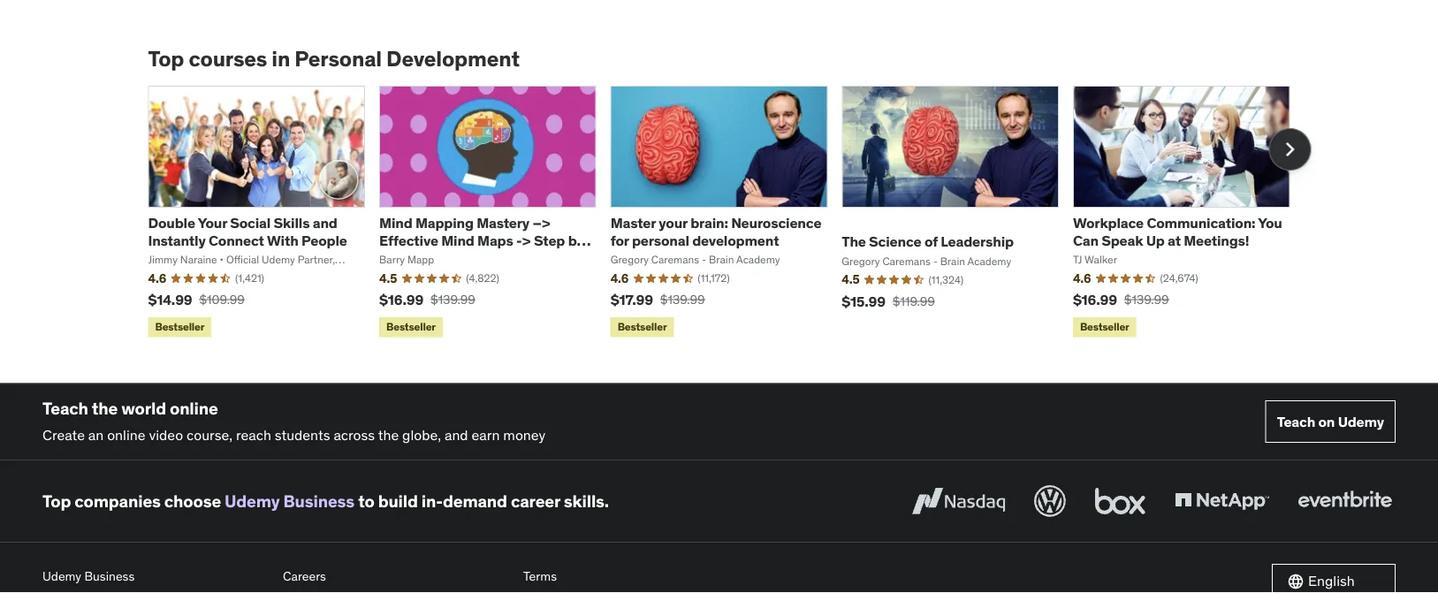 Task type: locate. For each thing, give the bounding box(es) containing it.
and
[[313, 214, 337, 232], [445, 426, 468, 444]]

and right skills
[[313, 214, 337, 232]]

1 horizontal spatial online
[[170, 397, 218, 419]]

speak
[[1101, 231, 1143, 249]]

netapp image
[[1171, 481, 1273, 520]]

1 vertical spatial top
[[42, 490, 71, 511]]

mind left maps
[[441, 231, 474, 249]]

reach
[[236, 426, 271, 444]]

1 horizontal spatial step
[[534, 231, 565, 249]]

top
[[148, 45, 184, 72], [42, 490, 71, 511]]

top left companies
[[42, 490, 71, 511]]

0 vertical spatial udemy
[[1338, 412, 1384, 430]]

with
[[267, 231, 298, 249]]

0 horizontal spatial and
[[313, 214, 337, 232]]

across
[[334, 426, 375, 444]]

1 vertical spatial business
[[84, 568, 135, 584]]

development
[[386, 45, 520, 72]]

business left to
[[283, 490, 355, 511]]

next image
[[1276, 135, 1304, 164]]

business
[[283, 490, 355, 511], [84, 568, 135, 584]]

world
[[121, 397, 166, 419]]

step
[[534, 231, 565, 249], [379, 248, 410, 266]]

on
[[1318, 412, 1335, 430]]

build
[[378, 490, 418, 511]]

1 vertical spatial udemy
[[225, 490, 280, 511]]

teach
[[42, 397, 88, 419], [1277, 412, 1315, 430]]

nasdaq image
[[908, 481, 1009, 520]]

0 vertical spatial and
[[313, 214, 337, 232]]

top left the courses
[[148, 45, 184, 72]]

2 vertical spatial udemy
[[42, 568, 81, 584]]

english button
[[1272, 564, 1396, 593]]

online right an
[[107, 426, 145, 444]]

udemy business link
[[225, 490, 355, 511], [42, 564, 269, 588]]

and left earn
[[445, 426, 468, 444]]

mind left 'mapping'
[[379, 214, 412, 232]]

1 vertical spatial the
[[378, 426, 399, 444]]

by
[[568, 231, 584, 249]]

video
[[149, 426, 183, 444]]

–>
[[532, 214, 551, 232]]

demand
[[443, 490, 507, 511]]

0 vertical spatial top
[[148, 45, 184, 72]]

udemy business link down students
[[225, 490, 355, 511]]

mapping
[[415, 214, 474, 232]]

1 horizontal spatial and
[[445, 426, 468, 444]]

teach the world online create an online video course, reach students across the globe, and earn money
[[42, 397, 545, 444]]

and inside teach the world online create an online video course, reach students across the globe, and earn money
[[445, 426, 468, 444]]

english
[[1308, 572, 1355, 590]]

udemy inside teach on udemy link
[[1338, 412, 1384, 430]]

0 vertical spatial udemy business link
[[225, 490, 355, 511]]

create
[[42, 426, 85, 444]]

terms link
[[523, 564, 749, 588]]

0 vertical spatial online
[[170, 397, 218, 419]]

0 vertical spatial the
[[92, 397, 118, 419]]

at
[[1168, 231, 1181, 249]]

the
[[92, 397, 118, 419], [378, 426, 399, 444]]

udemy
[[1338, 412, 1384, 430], [225, 490, 280, 511], [42, 568, 81, 584]]

people
[[301, 231, 347, 249]]

development
[[692, 231, 779, 249]]

teach inside teach the world online create an online video course, reach students across the globe, and earn money
[[42, 397, 88, 419]]

teach left on
[[1277, 412, 1315, 430]]

communication:
[[1147, 214, 1255, 232]]

you
[[1258, 214, 1282, 232]]

step right >
[[534, 231, 565, 249]]

2 horizontal spatial udemy
[[1338, 412, 1384, 430]]

0 vertical spatial business
[[283, 490, 355, 511]]

top courses in personal development
[[148, 45, 520, 72]]

workplace communication: you can speak up at meetings!
[[1073, 214, 1282, 249]]

1 vertical spatial udemy business link
[[42, 564, 269, 588]]

mind
[[379, 214, 412, 232], [441, 231, 474, 249]]

and inside double your social skills and instantly connect with people
[[313, 214, 337, 232]]

teach for the
[[42, 397, 88, 419]]

top companies choose udemy business to build in-demand career skills.
[[42, 490, 609, 511]]

master your brain: neuroscience for personal development link
[[610, 214, 821, 249]]

0 horizontal spatial the
[[92, 397, 118, 419]]

to
[[358, 490, 374, 511]]

in
[[272, 45, 290, 72]]

-
[[516, 231, 522, 249]]

neuroscience
[[731, 214, 821, 232]]

0 horizontal spatial teach
[[42, 397, 88, 419]]

globe,
[[402, 426, 441, 444]]

careers
[[283, 568, 326, 584]]

step right the people
[[379, 248, 410, 266]]

1 horizontal spatial top
[[148, 45, 184, 72]]

online up course,
[[170, 397, 218, 419]]

1 horizontal spatial mind
[[441, 231, 474, 249]]

1 vertical spatial and
[[445, 426, 468, 444]]

effective
[[379, 231, 438, 249]]

career
[[511, 490, 560, 511]]

master
[[610, 214, 656, 232]]

business down companies
[[84, 568, 135, 584]]

udemy business link down choose
[[42, 564, 269, 588]]

0 horizontal spatial top
[[42, 490, 71, 511]]

0 horizontal spatial online
[[107, 426, 145, 444]]

skills.
[[564, 490, 609, 511]]

1 horizontal spatial teach
[[1277, 412, 1315, 430]]

the up an
[[92, 397, 118, 419]]

careers link
[[283, 564, 509, 588]]

teach up create
[[42, 397, 88, 419]]

the left globe,
[[378, 426, 399, 444]]

online
[[170, 397, 218, 419], [107, 426, 145, 444]]

1 horizontal spatial the
[[378, 426, 399, 444]]

up
[[1146, 231, 1165, 249]]



Task type: describe. For each thing, give the bounding box(es) containing it.
choose
[[164, 490, 221, 511]]

workplace
[[1073, 214, 1144, 232]]

mind mapping mastery –> effective mind maps -> step by step
[[379, 214, 584, 266]]

science
[[869, 232, 921, 251]]

students
[[275, 426, 330, 444]]

instantly
[[148, 231, 206, 249]]

brain:
[[690, 214, 728, 232]]

master your brain: neuroscience for personal development
[[610, 214, 821, 249]]

udemy business
[[42, 568, 135, 584]]

companies
[[74, 490, 161, 511]]

personal
[[295, 45, 382, 72]]

of
[[924, 232, 938, 251]]

carousel element
[[148, 86, 1311, 341]]

1 horizontal spatial business
[[283, 490, 355, 511]]

0 horizontal spatial business
[[84, 568, 135, 584]]

skills
[[274, 214, 310, 232]]

small image
[[1287, 573, 1305, 590]]

>
[[522, 231, 531, 249]]

teach for on
[[1277, 412, 1315, 430]]

for
[[610, 231, 629, 249]]

can
[[1073, 231, 1098, 249]]

double your social skills and instantly connect with people link
[[148, 214, 347, 249]]

double
[[148, 214, 195, 232]]

the science of leadership
[[842, 232, 1014, 251]]

eventbrite image
[[1294, 481, 1396, 520]]

0 horizontal spatial step
[[379, 248, 410, 266]]

maps
[[477, 231, 513, 249]]

your
[[659, 214, 687, 232]]

0 horizontal spatial udemy
[[42, 568, 81, 584]]

money
[[503, 426, 545, 444]]

an
[[88, 426, 104, 444]]

the
[[842, 232, 866, 251]]

workplace communication: you can speak up at meetings! link
[[1073, 214, 1282, 249]]

course,
[[186, 426, 233, 444]]

mastery
[[477, 214, 529, 232]]

courses
[[189, 45, 267, 72]]

top for top courses in personal development
[[148, 45, 184, 72]]

terms
[[523, 568, 557, 584]]

social
[[230, 214, 271, 232]]

top for top companies choose udemy business to build in-demand career skills.
[[42, 490, 71, 511]]

your
[[198, 214, 227, 232]]

personal
[[632, 231, 689, 249]]

mind mapping mastery –> effective mind maps -> step by step link
[[379, 214, 591, 266]]

teach on udemy link
[[1265, 401, 1396, 443]]

1 horizontal spatial udemy
[[225, 490, 280, 511]]

in-
[[421, 490, 443, 511]]

1 vertical spatial online
[[107, 426, 145, 444]]

teach on udemy
[[1277, 412, 1384, 430]]

box image
[[1091, 481, 1150, 520]]

0 horizontal spatial mind
[[379, 214, 412, 232]]

earn
[[472, 426, 500, 444]]

meetings!
[[1184, 231, 1249, 249]]

connect
[[209, 231, 264, 249]]

leadership
[[941, 232, 1014, 251]]

volkswagen image
[[1031, 481, 1069, 520]]

double your social skills and instantly connect with people
[[148, 214, 347, 249]]

the science of leadership link
[[842, 232, 1014, 251]]



Task type: vqa. For each thing, say whether or not it's contained in the screenshot.
will within the the What's your limit? Setting your Walk Away Point is the number one rule of negotiating - and this lecture will explain why.
no



